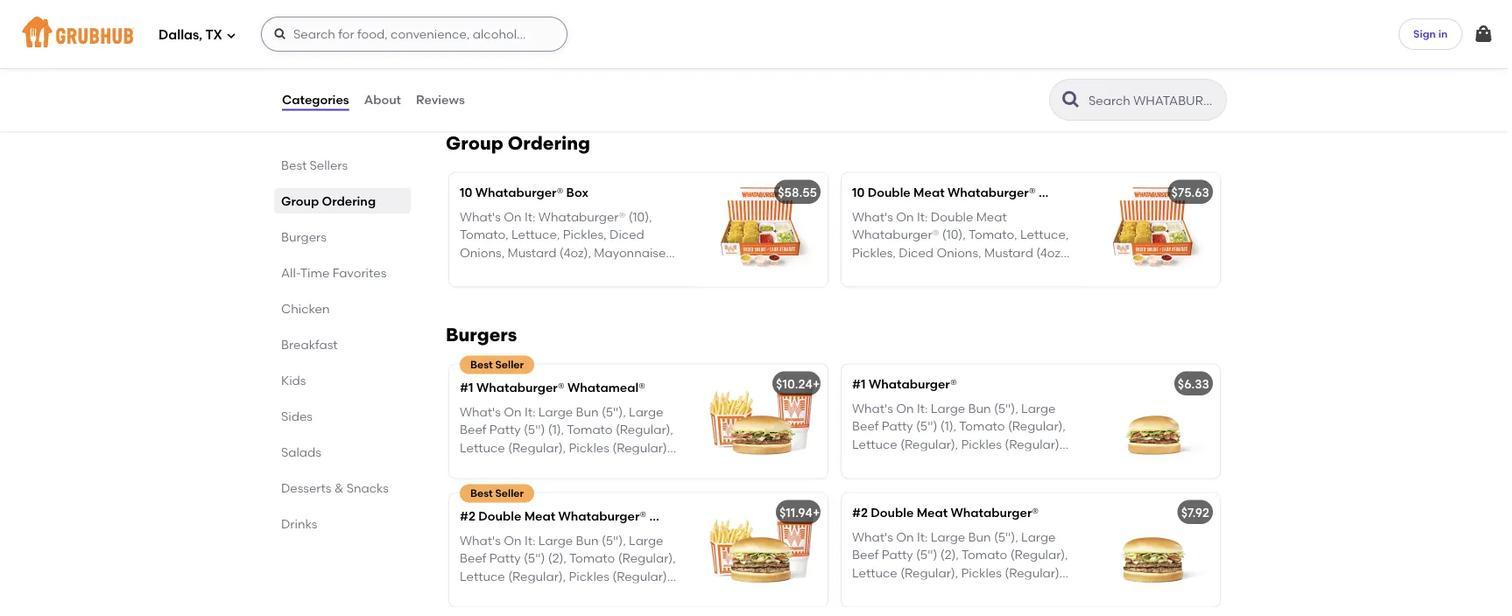 Task type: locate. For each thing, give the bounding box(es) containing it.
group ordering
[[446, 132, 590, 155], [281, 194, 376, 208]]

seller up #1 whataburger® whatameal® on the left of the page
[[495, 359, 524, 372]]

whataburger®
[[475, 185, 563, 200], [948, 185, 1036, 200], [538, 210, 626, 225], [852, 228, 939, 243], [869, 377, 957, 392], [476, 381, 564, 395], [951, 506, 1039, 521], [558, 509, 646, 524]]

tomato inside what's on it: large bun (5"), large beef patty (5") (1), tomato (regular), lettuce (regular), pickles (regular), diced onions (regular), mustard (regular)
[[959, 420, 1005, 434]]

ketchup
[[494, 263, 544, 278], [961, 263, 1011, 278]]

1 horizontal spatial mayonnaise
[[852, 263, 924, 278]]

1 vertical spatial group ordering
[[281, 194, 376, 208]]

2 ketchup from the left
[[961, 263, 1011, 278]]

breakfast tab
[[281, 335, 404, 354]]

&
[[334, 481, 344, 496]]

0 vertical spatial mayonnaise
[[594, 246, 666, 260]]

$10.24
[[933, 55, 970, 70], [776, 377, 813, 392]]

1 horizontal spatial ketchup
[[961, 263, 1011, 278]]

best for #1
[[470, 359, 493, 372]]

1 horizontal spatial onions,
[[937, 246, 981, 260]]

0 horizontal spatial (2),
[[548, 552, 567, 567]]

1 (4oz) from the left
[[547, 263, 576, 278]]

bun
[[968, 402, 991, 417], [968, 531, 991, 545], [576, 534, 599, 549]]

2 (4oz) from the left
[[1014, 263, 1043, 278]]

whatameal®
[[567, 381, 645, 395], [649, 509, 727, 524]]

0 horizontal spatial $10.24 +
[[776, 377, 820, 392]]

group ordering up 10 whataburger® box
[[446, 132, 590, 155]]

main navigation navigation
[[0, 0, 1508, 68]]

1 vertical spatial $10.24 +
[[776, 377, 820, 392]]

(10), inside what's on it: whataburger® (10), tomato, lettuce, pickles, diced onions, mustard (4oz), mayonnaise (4oz), ketchup (4oz)
[[628, 210, 652, 225]]

search icon image
[[1061, 89, 1082, 110]]

1 box from the left
[[566, 185, 588, 200]]

what's inside what's on it: whataburger® (10), tomato, lettuce, pickles, diced onions, mustard (4oz), mayonnaise (4oz), ketchup (4oz)
[[460, 210, 501, 225]]

beef inside what's on it: large bun (5"), large beef patty (5") (1), tomato (regular), lettuce (regular), pickles (regular), diced onions (regular), mustard (regular)
[[852, 420, 879, 434]]

(2), down the #2 double meat whataburger®
[[940, 548, 959, 563]]

ordering
[[508, 132, 590, 155], [322, 194, 376, 208]]

1 horizontal spatial what's on it: large bun (5"), large beef patty (5") (2), tomato (regular), lettuce (regular), pickles (regular), diced onions (regular), mustard (regular)
[[852, 531, 1068, 609]]

1 vertical spatial whatameal®
[[649, 509, 727, 524]]

ordering up 10 whataburger® box
[[508, 132, 590, 155]]

patty for #1 whataburger®
[[882, 420, 913, 434]]

onions for #1 whataburger®
[[890, 455, 932, 470]]

patty inside what's on it: large bun (5"), large beef patty (5") (1), tomato (regular), lettuce (regular), pickles (regular), diced onions (regular), mustard (regular)
[[882, 420, 913, 434]]

0 horizontal spatial pickles,
[[563, 228, 607, 243]]

$58.55
[[778, 185, 817, 200]]

2 seller from the top
[[495, 488, 524, 501]]

0 horizontal spatial mayonnaise
[[594, 246, 666, 260]]

(5") down the #2 double meat whataburger®
[[916, 548, 937, 563]]

1 horizontal spatial (2),
[[940, 548, 959, 563]]

diced inside what's on it: large bun (5"), large beef patty (5") (1), tomato (regular), lettuce (regular), pickles (regular), diced onions (regular), mustard (regular)
[[852, 455, 887, 470]]

(4oz)
[[547, 263, 576, 278], [1014, 263, 1043, 278]]

1 horizontal spatial (4oz)
[[1014, 263, 1043, 278]]

large
[[931, 402, 965, 417], [1021, 402, 1056, 417], [931, 531, 965, 545], [1021, 531, 1056, 545], [538, 534, 573, 549], [629, 534, 663, 549]]

(5") left (1),
[[916, 420, 937, 434]]

on down the #1 whataburger®
[[896, 402, 914, 417]]

mustard
[[508, 246, 557, 260], [984, 246, 1033, 260], [995, 455, 1044, 470], [995, 584, 1044, 599], [603, 587, 652, 602]]

tomato for #2 double meat whataburger®
[[962, 548, 1007, 563]]

1 seller from the top
[[495, 359, 524, 372]]

0 horizontal spatial #2
[[460, 509, 475, 524]]

(5") down #2 double meat whataburger® whatameal®
[[524, 552, 545, 567]]

chicken
[[281, 301, 330, 316]]

0 vertical spatial $10.24
[[933, 55, 970, 70]]

onions, down "10 double meat whataburger® box"
[[937, 246, 981, 260]]

tomato right (1),
[[959, 420, 1005, 434]]

what's for 10 double meat whataburger® box
[[852, 210, 893, 225]]

1 horizontal spatial group ordering
[[446, 132, 590, 155]]

(regular),
[[1008, 420, 1066, 434], [900, 437, 958, 452], [1005, 437, 1063, 452], [934, 455, 992, 470], [1010, 548, 1068, 563], [618, 552, 676, 567], [900, 566, 958, 581], [1005, 566, 1063, 581], [508, 570, 566, 584], [612, 570, 670, 584], [934, 584, 992, 599], [542, 587, 600, 602]]

double inside what's on it: double meat whataburger® (10), tomato, lettuce, pickles, diced onions, mustard (4oz), mayonnaise (4oz), ketchup (4oz)
[[931, 210, 973, 225]]

1 horizontal spatial box
[[1039, 185, 1061, 200]]

$3.41
[[462, 55, 492, 70]]

(5"), for #1 whataburger®
[[994, 402, 1018, 417]]

(5"),
[[994, 402, 1018, 417], [994, 531, 1018, 545], [602, 534, 626, 549]]

0 horizontal spatial burgers
[[281, 229, 326, 244]]

1 horizontal spatial #2
[[852, 506, 868, 521]]

ketchup down 10 whataburger® box
[[494, 263, 544, 278]]

1 vertical spatial ordering
[[322, 194, 376, 208]]

on down #2 double meat whataburger® whatameal®
[[504, 534, 522, 549]]

#2 for #2 double meat whataburger® whatameal®
[[460, 509, 475, 524]]

it: for #2 double meat whataburger® whatameal®
[[525, 534, 536, 549]]

0 horizontal spatial ordering
[[322, 194, 376, 208]]

it: for 10 double meat whataburger® box
[[917, 210, 928, 225]]

whataburger® inside what's on it: whataburger® (10), tomato, lettuce, pickles, diced onions, mustard (4oz), mayonnaise (4oz), ketchup (4oz)
[[538, 210, 626, 225]]

0 horizontal spatial onions,
[[460, 246, 505, 260]]

desserts & snacks tab
[[281, 479, 404, 497]]

it: down the #2 double meat whataburger®
[[917, 531, 928, 545]]

mayonnaise inside what's on it: double meat whataburger® (10), tomato, lettuce, pickles, diced onions, mustard (4oz), mayonnaise (4oz), ketchup (4oz)
[[852, 263, 924, 278]]

10 whataburger® box image
[[696, 173, 828, 287]]

onions
[[890, 455, 932, 470], [890, 584, 932, 599], [497, 587, 539, 602]]

Search for food, convenience, alcohol... search field
[[261, 17, 567, 52]]

pickles,
[[563, 228, 607, 243], [852, 246, 896, 260]]

1 vertical spatial (10),
[[942, 228, 966, 243]]

pickles, inside what's on it: double meat whataburger® (10), tomato, lettuce, pickles, diced onions, mustard (4oz), mayonnaise (4oz), ketchup (4oz)
[[852, 246, 896, 260]]

lettuce, inside what's on it: whataburger® (10), tomato, lettuce, pickles, diced onions, mustard (4oz), mayonnaise (4oz), ketchup (4oz)
[[511, 228, 560, 243]]

french fries $3.41 +
[[462, 35, 535, 70]]

#2
[[852, 506, 868, 521], [460, 509, 475, 524]]

0 horizontal spatial what's on it: large bun (5"), large beef patty (5") (2), tomato (regular), lettuce (regular), pickles (regular), diced onions (regular), mustard (regular)
[[460, 534, 676, 609]]

2 lettuce, from the left
[[1020, 228, 1069, 243]]

(10),
[[628, 210, 652, 225], [942, 228, 966, 243]]

1 horizontal spatial tomato,
[[969, 228, 1017, 243]]

group ordering down sellers
[[281, 194, 376, 208]]

it: down the #1 whataburger®
[[917, 402, 928, 417]]

mustard for #2 double meat whataburger® whatameal®
[[603, 587, 652, 602]]

0 horizontal spatial (10),
[[628, 210, 652, 225]]

0 vertical spatial pickles,
[[563, 228, 607, 243]]

what's on it: large bun (5"), large beef patty (5") (2), tomato (regular), lettuce (regular), pickles (regular), diced onions (regular), mustard (regular) down #2 double meat whataburger® whatameal®
[[460, 534, 676, 609]]

svg image right in
[[1473, 24, 1494, 45]]

1 lettuce, from the left
[[511, 228, 560, 243]]

2 vertical spatial best
[[470, 488, 493, 501]]

sign
[[1413, 27, 1436, 40]]

chicken tab
[[281, 300, 404, 318]]

it:
[[525, 210, 536, 225], [917, 210, 928, 225], [917, 402, 928, 417], [917, 531, 928, 545], [525, 534, 536, 549]]

$6.33
[[1178, 377, 1209, 392]]

1 horizontal spatial $10.24 +
[[933, 55, 977, 70]]

pickles
[[961, 437, 1002, 452], [961, 566, 1002, 581], [569, 570, 609, 584]]

1 vertical spatial $10.24
[[776, 377, 813, 392]]

diced for #2 double meat whataburger® whatameal®
[[460, 587, 495, 602]]

sign in button
[[1398, 18, 1462, 50]]

1 horizontal spatial pickles,
[[852, 246, 896, 260]]

patty
[[882, 420, 913, 434], [882, 548, 913, 563], [489, 552, 521, 567]]

burgers
[[281, 229, 326, 244], [446, 324, 517, 346]]

what's
[[460, 210, 501, 225], [852, 210, 893, 225], [852, 402, 893, 417], [852, 531, 893, 545], [460, 534, 501, 549]]

#1 whataburger® whatameal®
[[460, 381, 645, 395]]

pickles up the #2 double meat whataburger®
[[961, 437, 1002, 452]]

0 vertical spatial best
[[281, 158, 307, 173]]

+
[[492, 55, 499, 70], [970, 55, 977, 70], [813, 377, 820, 392], [813, 506, 820, 521]]

tomato, inside what's on it: double meat whataburger® (10), tomato, lettuce, pickles, diced onions, mustard (4oz), mayonnaise (4oz), ketchup (4oz)
[[969, 228, 1017, 243]]

10 for 10 whataburger® box
[[460, 185, 472, 200]]

mustard inside what's on it: large bun (5"), large beef patty (5") (1), tomato (regular), lettuce (regular), pickles (regular), diced onions (regular), mustard (regular)
[[995, 455, 1044, 470]]

1 10 from the left
[[460, 185, 472, 200]]

on inside what's on it: large bun (5"), large beef patty (5") (1), tomato (regular), lettuce (regular), pickles (regular), diced onions (regular), mustard (regular)
[[896, 402, 914, 417]]

1 horizontal spatial lettuce,
[[1020, 228, 1069, 243]]

(5")
[[916, 420, 937, 434], [916, 548, 937, 563], [524, 552, 545, 567]]

drinks
[[281, 517, 317, 532]]

1 horizontal spatial (10),
[[942, 228, 966, 243]]

tomato
[[959, 420, 1005, 434], [962, 548, 1007, 563], [569, 552, 615, 567]]

0 vertical spatial $10.24 +
[[933, 55, 977, 70]]

tomato down the #2 double meat whataburger®
[[962, 548, 1007, 563]]

#2 for #2 double meat whataburger®
[[852, 506, 868, 521]]

patty for #2 double meat whataburger®
[[882, 548, 913, 563]]

pickles for #2 double meat whataburger®
[[961, 566, 1002, 581]]

(regular) inside what's on it: large bun (5"), large beef patty (5") (1), tomato (regular), lettuce (regular), pickles (regular), diced onions (regular), mustard (regular)
[[852, 473, 907, 488]]

(5") inside what's on it: large bun (5"), large beef patty (5") (1), tomato (regular), lettuce (regular), pickles (regular), diced onions (regular), mustard (regular)
[[916, 420, 937, 434]]

salads
[[281, 445, 321, 460]]

onions, inside what's on it: double meat whataburger® (10), tomato, lettuce, pickles, diced onions, mustard (4oz), mayonnaise (4oz), ketchup (4oz)
[[937, 246, 981, 260]]

1 vertical spatial seller
[[495, 488, 524, 501]]

(2),
[[940, 548, 959, 563], [548, 552, 567, 567]]

what's for #2 double meat whataburger® whatameal®
[[460, 534, 501, 549]]

0 vertical spatial burgers
[[281, 229, 326, 244]]

(2), down #2 double meat whataburger® whatameal®
[[548, 552, 567, 567]]

0 vertical spatial ordering
[[508, 132, 590, 155]]

0 horizontal spatial group
[[281, 194, 319, 208]]

categories button
[[281, 68, 350, 131]]

10 double meat whataburger® box
[[852, 185, 1061, 200]]

10 whataburger® box
[[460, 185, 588, 200]]

beef for #1 whataburger®
[[852, 420, 879, 434]]

(5"), inside what's on it: large bun (5"), large beef patty (5") (1), tomato (regular), lettuce (regular), pickles (regular), diced onions (regular), mustard (regular)
[[994, 402, 1018, 417]]

1 best seller from the top
[[470, 359, 524, 372]]

mayonnaise
[[594, 246, 666, 260], [852, 263, 924, 278]]

0 horizontal spatial $10.24
[[776, 377, 813, 392]]

ketchup down "10 double meat whataburger® box"
[[961, 263, 1011, 278]]

#1
[[852, 377, 866, 392], [460, 381, 473, 395]]

it: inside what's on it: large bun (5"), large beef patty (5") (1), tomato (regular), lettuce (regular), pickles (regular), diced onions (regular), mustard (regular)
[[917, 402, 928, 417]]

1 horizontal spatial burgers
[[446, 324, 517, 346]]

onions, down 10 whataburger® box
[[460, 246, 505, 260]]

diced inside what's on it: whataburger® (10), tomato, lettuce, pickles, diced onions, mustard (4oz), mayonnaise (4oz), ketchup (4oz)
[[610, 228, 644, 243]]

meat
[[913, 185, 945, 200], [976, 210, 1007, 225], [917, 506, 948, 521], [524, 509, 555, 524]]

kids
[[281, 373, 306, 388]]

#1 whataburger®
[[852, 377, 957, 392]]

what's inside what's on it: large bun (5"), large beef patty (5") (1), tomato (regular), lettuce (regular), pickles (regular), diced onions (regular), mustard (regular)
[[852, 402, 893, 417]]

lettuce
[[852, 437, 897, 452], [852, 566, 897, 581], [460, 570, 505, 584]]

1 horizontal spatial ordering
[[508, 132, 590, 155]]

1 horizontal spatial whatameal®
[[649, 509, 727, 524]]

svg image right svg image at the left top of the page
[[273, 27, 287, 41]]

0 horizontal spatial ketchup
[[494, 263, 544, 278]]

$11.94 +
[[779, 506, 820, 521]]

#2 double meat whataburger® whatameal®
[[460, 509, 727, 524]]

group down reviews button
[[446, 132, 503, 155]]

1 ketchup from the left
[[494, 263, 544, 278]]

on for 10 whataburger® box
[[504, 210, 522, 225]]

pickles inside what's on it: large bun (5"), large beef patty (5") (1), tomato (regular), lettuce (regular), pickles (regular), diced onions (regular), mustard (regular)
[[961, 437, 1002, 452]]

2 10 from the left
[[852, 185, 865, 200]]

what's on it: large bun (5"), large beef patty (5") (2), tomato (regular), lettuce (regular), pickles (regular), diced onions (regular), mustard (regular) down the #2 double meat whataburger®
[[852, 531, 1068, 609]]

svg image
[[1473, 24, 1494, 45], [273, 27, 287, 41]]

burgers inside tab
[[281, 229, 326, 244]]

pickles down #2 double meat whataburger® whatameal®
[[569, 570, 609, 584]]

on inside what's on it: whataburger® (10), tomato, lettuce, pickles, diced onions, mustard (4oz), mayonnaise (4oz), ketchup (4oz)
[[504, 210, 522, 225]]

1 vertical spatial mayonnaise
[[852, 263, 924, 278]]

0 horizontal spatial lettuce,
[[511, 228, 560, 243]]

1 tomato, from the left
[[460, 228, 509, 243]]

1 vertical spatial pickles,
[[852, 246, 896, 260]]

what's on it: whataburger® (10), tomato, lettuce, pickles, diced onions, mustard (4oz), mayonnaise (4oz), ketchup (4oz)
[[460, 210, 666, 278]]

beef
[[852, 420, 879, 434], [852, 548, 879, 563], [460, 552, 486, 567]]

double for 10 double meat whataburger® box
[[868, 185, 911, 200]]

ordering up burgers tab
[[322, 194, 376, 208]]

2 tomato, from the left
[[969, 228, 1017, 243]]

diced
[[610, 228, 644, 243], [899, 246, 934, 260], [852, 455, 887, 470], [852, 584, 887, 599], [460, 587, 495, 602]]

1 horizontal spatial group
[[446, 132, 503, 155]]

0 horizontal spatial group ordering
[[281, 194, 376, 208]]

0 vertical spatial (10),
[[628, 210, 652, 225]]

2 box from the left
[[1039, 185, 1061, 200]]

tomato, down "10 double meat whataburger® box"
[[969, 228, 1017, 243]]

it: down "10 double meat whataburger® box"
[[917, 210, 928, 225]]

group inside tab
[[281, 194, 319, 208]]

on for #2 double meat whataburger® whatameal®
[[504, 534, 522, 549]]

on down 10 whataburger® box
[[504, 210, 522, 225]]

on for 10 double meat whataburger® box
[[896, 210, 914, 225]]

on
[[504, 210, 522, 225], [896, 210, 914, 225], [896, 402, 914, 417], [896, 531, 914, 545], [504, 534, 522, 549]]

what's inside what's on it: double meat whataburger® (10), tomato, lettuce, pickles, diced onions, mustard (4oz), mayonnaise (4oz), ketchup (4oz)
[[852, 210, 893, 225]]

dallas,
[[159, 27, 202, 43]]

tomato for #2 double meat whataburger® whatameal®
[[569, 552, 615, 567]]

best
[[281, 158, 307, 173], [470, 359, 493, 372], [470, 488, 493, 501]]

2 onions, from the left
[[937, 246, 981, 260]]

onions inside what's on it: large bun (5"), large beef patty (5") (1), tomato (regular), lettuce (regular), pickles (regular), diced onions (regular), mustard (regular)
[[890, 455, 932, 470]]

categories
[[282, 92, 349, 107]]

$7.92
[[1181, 506, 1209, 521]]

group down best sellers
[[281, 194, 319, 208]]

10
[[460, 185, 472, 200], [852, 185, 865, 200]]

seller up #2 double meat whataburger® whatameal®
[[495, 488, 524, 501]]

1 vertical spatial best seller
[[470, 488, 524, 501]]

0 horizontal spatial (4oz)
[[547, 263, 576, 278]]

(4oz),
[[559, 246, 591, 260], [1036, 246, 1068, 260], [460, 263, 491, 278], [927, 263, 958, 278]]

breakfast
[[281, 337, 338, 352]]

sellers
[[310, 158, 348, 173]]

what's on it: large bun (5"), large beef patty (5") (2), tomato (regular), lettuce (regular), pickles (regular), diced onions (regular), mustard (regular) for #2 double meat whataburger®
[[852, 531, 1068, 609]]

on down "10 double meat whataburger® box"
[[896, 210, 914, 225]]

tx
[[205, 27, 222, 43]]

patty for #2 double meat whataburger® whatameal®
[[489, 552, 521, 567]]

best sellers
[[281, 158, 348, 173]]

10 double meat whataburger® box image
[[1089, 173, 1220, 287]]

1 vertical spatial group
[[281, 194, 319, 208]]

kids tab
[[281, 371, 404, 390]]

$10.24 +
[[933, 55, 977, 70], [776, 377, 820, 392]]

1 vertical spatial best
[[470, 359, 493, 372]]

1 horizontal spatial #1
[[852, 377, 866, 392]]

time
[[300, 265, 330, 280]]

0 vertical spatial group
[[446, 132, 503, 155]]

0 horizontal spatial 10
[[460, 185, 472, 200]]

pickles down the #2 double meat whataburger®
[[961, 566, 1002, 581]]

group
[[446, 132, 503, 155], [281, 194, 319, 208]]

tomato,
[[460, 228, 509, 243], [969, 228, 1017, 243]]

+ inside french fries $3.41 +
[[492, 55, 499, 70]]

pickles for #2 double meat whataburger® whatameal®
[[569, 570, 609, 584]]

1 horizontal spatial 10
[[852, 185, 865, 200]]

mustard inside what's on it: whataburger® (10), tomato, lettuce, pickles, diced onions, mustard (4oz), mayonnaise (4oz), ketchup (4oz)
[[508, 246, 557, 260]]

(5"), for #2 double meat whataburger®
[[994, 531, 1018, 545]]

in
[[1438, 27, 1448, 40]]

beef for #2 double meat whataburger® whatameal®
[[460, 552, 486, 567]]

it: for #2 double meat whataburger®
[[917, 531, 928, 545]]

0 vertical spatial seller
[[495, 359, 524, 372]]

meat for 10 double meat whataburger® box
[[913, 185, 945, 200]]

2 best seller from the top
[[470, 488, 524, 501]]

tomato, down 10 whataburger® box
[[460, 228, 509, 243]]

on down the #2 double meat whataburger®
[[896, 531, 914, 545]]

best seller
[[470, 359, 524, 372], [470, 488, 524, 501]]

it: down #2 double meat whataburger® whatameal®
[[525, 534, 536, 549]]

group ordering tab
[[281, 192, 404, 210]]

on inside what's on it: double meat whataburger® (10), tomato, lettuce, pickles, diced onions, mustard (4oz), mayonnaise (4oz), ketchup (4oz)
[[896, 210, 914, 225]]

it: down 10 whataburger® box
[[525, 210, 536, 225]]

0 vertical spatial best seller
[[470, 359, 524, 372]]

0 vertical spatial group ordering
[[446, 132, 590, 155]]

(regular)
[[852, 473, 907, 488], [852, 602, 907, 609], [460, 605, 515, 609]]

double
[[868, 185, 911, 200], [931, 210, 973, 225], [871, 506, 914, 521], [478, 509, 521, 524]]

seller
[[495, 359, 524, 372], [495, 488, 524, 501]]

0 horizontal spatial tomato,
[[460, 228, 509, 243]]

what's for #1 whataburger®
[[852, 402, 893, 417]]

1 onions, from the left
[[460, 246, 505, 260]]

bun inside what's on it: large bun (5"), large beef patty (5") (1), tomato (regular), lettuce (regular), pickles (regular), diced onions (regular), mustard (regular)
[[968, 402, 991, 417]]

onions,
[[460, 246, 505, 260], [937, 246, 981, 260]]

what's on it: large bun (5"), large beef patty (5") (2), tomato (regular), lettuce (regular), pickles (regular), diced onions (regular), mustard (regular)
[[852, 531, 1068, 609], [460, 534, 676, 609]]

0 horizontal spatial box
[[566, 185, 588, 200]]

lettuce inside what's on it: large bun (5"), large beef patty (5") (1), tomato (regular), lettuce (regular), pickles (regular), diced onions (regular), mustard (regular)
[[852, 437, 897, 452]]

0 horizontal spatial #1
[[460, 381, 473, 395]]

lettuce,
[[511, 228, 560, 243], [1020, 228, 1069, 243]]

box
[[566, 185, 588, 200], [1039, 185, 1061, 200]]

0 horizontal spatial whatameal®
[[567, 381, 645, 395]]

about button
[[363, 68, 402, 131]]

best for #2
[[470, 488, 493, 501]]

it: inside what's on it: whataburger® (10), tomato, lettuce, pickles, diced onions, mustard (4oz), mayonnaise (4oz), ketchup (4oz)
[[525, 210, 536, 225]]

it: inside what's on it: double meat whataburger® (10), tomato, lettuce, pickles, diced onions, mustard (4oz), mayonnaise (4oz), ketchup (4oz)
[[917, 210, 928, 225]]

#1 for #1 whataburger®
[[852, 377, 866, 392]]

tomato down #2 double meat whataburger® whatameal®
[[569, 552, 615, 567]]

#2 double meat whataburger® image
[[1089, 494, 1220, 608]]

tomato for #1 whataburger®
[[959, 420, 1005, 434]]



Task type: vqa. For each thing, say whether or not it's contained in the screenshot.
10 corresponding to 10 Double Meat Whataburger® Box
yes



Task type: describe. For each thing, give the bounding box(es) containing it.
seller for whataburger®
[[495, 359, 524, 372]]

(2), for #2 double meat whataburger®
[[940, 548, 959, 563]]

ketchup inside what's on it: whataburger® (10), tomato, lettuce, pickles, diced onions, mustard (4oz), mayonnaise (4oz), ketchup (4oz)
[[494, 263, 544, 278]]

#2 double meat whataburger® whatameal® image
[[696, 494, 828, 608]]

lettuce for #2 double meat whataburger® whatameal®
[[460, 570, 505, 584]]

#2 double meat whataburger®
[[852, 506, 1039, 521]]

burgers tab
[[281, 228, 404, 246]]

what's for #2 double meat whataburger®
[[852, 531, 893, 545]]

$75.63
[[1171, 185, 1209, 200]]

what's on it: large bun (5"), large beef patty (5") (1), tomato (regular), lettuce (regular), pickles (regular), diced onions (regular), mustard (regular)
[[852, 402, 1066, 488]]

onions for #2 double meat whataburger® whatameal®
[[497, 587, 539, 602]]

$11.94
[[779, 506, 813, 521]]

seller for double
[[495, 488, 524, 501]]

pickles for #1 whataburger®
[[961, 437, 1002, 452]]

lettuce for #2 double meat whataburger®
[[852, 566, 897, 581]]

what's on it: large bun (5"), large beef patty (5") (2), tomato (regular), lettuce (regular), pickles (regular), diced onions (regular), mustard (regular) for #2 double meat whataburger® whatameal®
[[460, 534, 676, 609]]

it: for #1 whataburger®
[[917, 402, 928, 417]]

on for #2 double meat whataburger®
[[896, 531, 914, 545]]

sign in
[[1413, 27, 1448, 40]]

french
[[462, 35, 504, 49]]

onions, inside what's on it: whataburger® (10), tomato, lettuce, pickles, diced onions, mustard (4oz), mayonnaise (4oz), ketchup (4oz)
[[460, 246, 505, 260]]

tomato, inside what's on it: whataburger® (10), tomato, lettuce, pickles, diced onions, mustard (4oz), mayonnaise (4oz), ketchup (4oz)
[[460, 228, 509, 243]]

lettuce for #1 whataburger®
[[852, 437, 897, 452]]

all-time favorites tab
[[281, 264, 404, 282]]

all-time favorites
[[281, 265, 386, 280]]

drinks tab
[[281, 515, 404, 533]]

best sellers tab
[[281, 156, 404, 174]]

(5") for #2 double meat whataburger®
[[916, 548, 937, 563]]

dallas, tx
[[159, 27, 222, 43]]

best seller for double
[[470, 488, 524, 501]]

bun for #1 whataburger®
[[968, 402, 991, 417]]

whataburger® inside what's on it: double meat whataburger® (10), tomato, lettuce, pickles, diced onions, mustard (4oz), mayonnaise (4oz), ketchup (4oz)
[[852, 228, 939, 243]]

onions for #2 double meat whataburger®
[[890, 584, 932, 599]]

(10), inside what's on it: double meat whataburger® (10), tomato, lettuce, pickles, diced onions, mustard (4oz), mayonnaise (4oz), ketchup (4oz)
[[942, 228, 966, 243]]

mustard inside what's on it: double meat whataburger® (10), tomato, lettuce, pickles, diced onions, mustard (4oz), mayonnaise (4oz), ketchup (4oz)
[[984, 246, 1033, 260]]

all-
[[281, 265, 300, 280]]

ketchup inside what's on it: double meat whataburger® (10), tomato, lettuce, pickles, diced onions, mustard (4oz), mayonnaise (4oz), ketchup (4oz)
[[961, 263, 1011, 278]]

(5") for #1 whataburger®
[[916, 420, 937, 434]]

what's on it: double meat whataburger® (10), tomato, lettuce, pickles, diced onions, mustard (4oz), mayonnaise (4oz), ketchup (4oz)
[[852, 210, 1069, 278]]

desserts
[[281, 481, 331, 496]]

Search WHATABURGER search field
[[1087, 92, 1221, 109]]

(5") for #2 double meat whataburger® whatameal®
[[524, 552, 545, 567]]

diced inside what's on it: double meat whataburger® (10), tomato, lettuce, pickles, diced onions, mustard (4oz), mayonnaise (4oz), ketchup (4oz)
[[899, 246, 934, 260]]

meat for #2 double meat whataburger®
[[917, 506, 948, 521]]

on for #1 whataburger®
[[896, 402, 914, 417]]

double for #2 double meat whataburger®
[[871, 506, 914, 521]]

diced for #2 double meat whataburger®
[[852, 584, 887, 599]]

meat inside what's on it: double meat whataburger® (10), tomato, lettuce, pickles, diced onions, mustard (4oz), mayonnaise (4oz), ketchup (4oz)
[[976, 210, 1007, 225]]

#1 whataburger® image
[[1089, 365, 1220, 479]]

beef for #2 double meat whataburger®
[[852, 548, 879, 563]]

reviews button
[[415, 68, 466, 131]]

(regular) for $10.24 +
[[852, 473, 907, 488]]

mustard for #1 whataburger®
[[995, 455, 1044, 470]]

bun for #2 double meat whataburger® whatameal®
[[576, 534, 599, 549]]

group ordering inside group ordering tab
[[281, 194, 376, 208]]

best seller for whataburger®
[[470, 359, 524, 372]]

what's for 10 whataburger® box
[[460, 210, 501, 225]]

sides tab
[[281, 407, 404, 426]]

0 horizontal spatial svg image
[[273, 27, 287, 41]]

it: for 10 whataburger® box
[[525, 210, 536, 225]]

pickles, inside what's on it: whataburger® (10), tomato, lettuce, pickles, diced onions, mustard (4oz), mayonnaise (4oz), ketchup (4oz)
[[563, 228, 607, 243]]

(regular) for $11.94 +
[[852, 602, 907, 609]]

1 horizontal spatial svg image
[[1473, 24, 1494, 45]]

ordering inside tab
[[322, 194, 376, 208]]

#1 whataburger® whatameal® image
[[696, 365, 828, 479]]

svg image
[[226, 30, 236, 41]]

10 for 10 double meat whataburger® box
[[852, 185, 865, 200]]

favorites
[[333, 265, 386, 280]]

diced for #1 whataburger®
[[852, 455, 887, 470]]

fries
[[507, 35, 535, 49]]

sides
[[281, 409, 313, 424]]

best inside tab
[[281, 158, 307, 173]]

(4oz) inside what's on it: whataburger® (10), tomato, lettuce, pickles, diced onions, mustard (4oz), mayonnaise (4oz), ketchup (4oz)
[[547, 263, 576, 278]]

bun for #2 double meat whataburger®
[[968, 531, 991, 545]]

(1),
[[940, 420, 956, 434]]

about
[[364, 92, 401, 107]]

(5"), for #2 double meat whataburger® whatameal®
[[602, 534, 626, 549]]

(2), for #2 double meat whataburger® whatameal®
[[548, 552, 567, 567]]

salads tab
[[281, 443, 404, 462]]

mayonnaise inside what's on it: whataburger® (10), tomato, lettuce, pickles, diced onions, mustard (4oz), mayonnaise (4oz), ketchup (4oz)
[[594, 246, 666, 260]]

0 vertical spatial whatameal®
[[567, 381, 645, 395]]

double for #2 double meat whataburger® whatameal®
[[478, 509, 521, 524]]

#1 for #1 whataburger® whatameal®
[[460, 381, 473, 395]]

1 horizontal spatial $10.24
[[933, 55, 970, 70]]

lettuce, inside what's on it: double meat whataburger® (10), tomato, lettuce, pickles, diced onions, mustard (4oz), mayonnaise (4oz), ketchup (4oz)
[[1020, 228, 1069, 243]]

reviews
[[416, 92, 465, 107]]

desserts & snacks
[[281, 481, 389, 496]]

(4oz) inside what's on it: double meat whataburger® (10), tomato, lettuce, pickles, diced onions, mustard (4oz), mayonnaise (4oz), ketchup (4oz)
[[1014, 263, 1043, 278]]

1 vertical spatial burgers
[[446, 324, 517, 346]]

meat for #2 double meat whataburger® whatameal®
[[524, 509, 555, 524]]

snacks
[[347, 481, 389, 496]]

mustard for #2 double meat whataburger®
[[995, 584, 1044, 599]]



